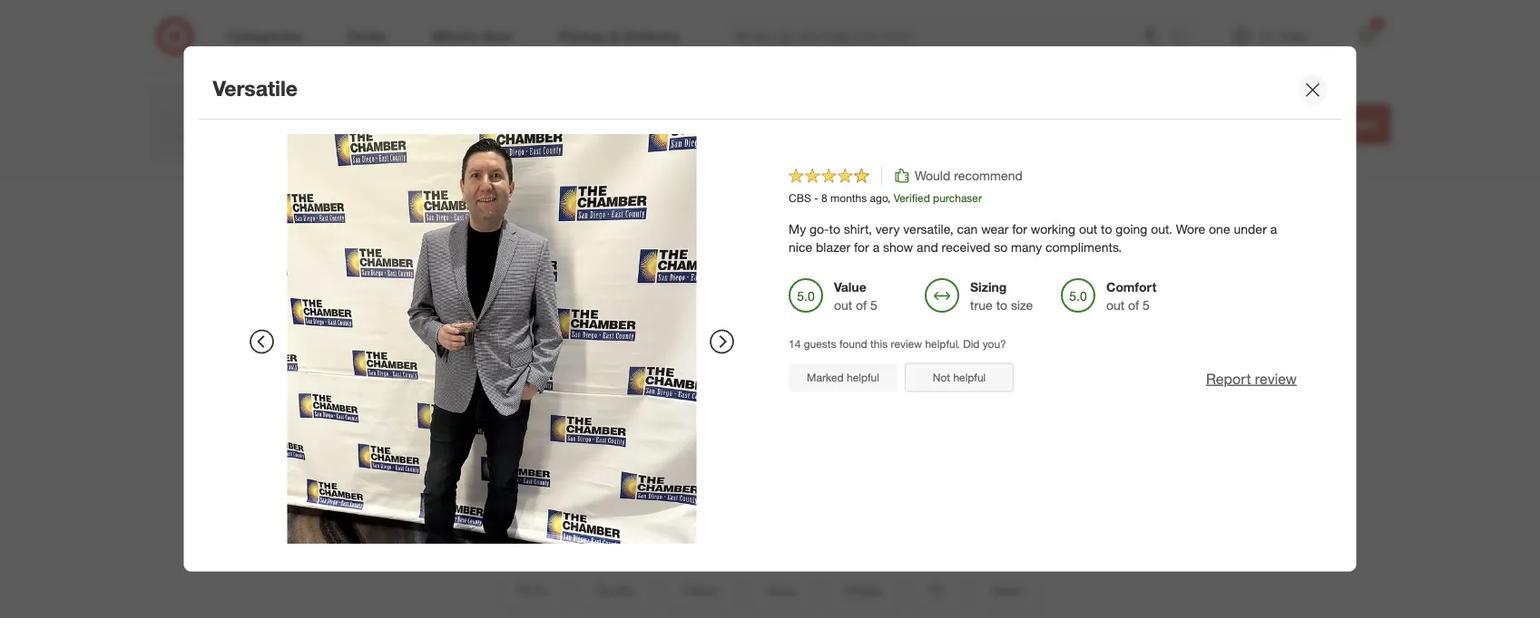 Task type: describe. For each thing, give the bounding box(es) containing it.
verified
[[893, 192, 930, 205]]

comfort out of 5 inside versatile dialog
[[1106, 280, 1156, 314]]

quality
[[595, 583, 634, 599]]

88 % would recommend
[[901, 103, 1064, 121]]

4pk
[[373, 111, 399, 129]]

0 vertical spatial a
[[1270, 222, 1277, 238]]

1 star
[[461, 121, 488, 135]]

can
[[956, 222, 977, 238]]

ago
[[869, 192, 887, 205]]

out inside "my go-to shirt, very versatile, can wear for working out to going out. wore one under a nice blazer for a show and received so many compliments."
[[1079, 222, 1097, 238]]

to right related
[[829, 530, 846, 551]]

report
[[1206, 370, 1250, 388]]

versatile dialog
[[184, 46, 1356, 612]]

guest review image 4 of 12, zoom in image
[[706, 304, 819, 417]]

review
[[708, 261, 768, 282]]

1 vertical spatial &
[[620, 111, 630, 129]]

search button
[[1163, 16, 1207, 60]]

add
[[1301, 115, 1329, 133]]

not
[[932, 371, 950, 385]]

guest review image 1 of 1, full size image
[[287, 134, 696, 545]]

questions
[[398, 139, 455, 155]]

14 guests found this review helpful. did you?
[[788, 338, 1006, 351]]

shape button
[[826, 571, 900, 611]]

0 vertical spatial comfort
[[611, 185, 662, 201]]

value out of 5
[[834, 280, 877, 314]]

value button
[[747, 571, 815, 611]]

helpful.
[[925, 338, 960, 351]]

$17.00
[[1140, 106, 1178, 122]]

did
[[963, 338, 979, 351]]

What can we help you find? suggestions appear below search field
[[724, 16, 1176, 56]]

,
[[887, 192, 890, 205]]

to left the going
[[1100, 222, 1112, 238]]

1 for 1 star
[[461, 121, 467, 135]]

fabric button
[[664, 571, 736, 611]]

would recommend
[[914, 168, 1022, 184]]

you?
[[982, 338, 1006, 351]]

reviews
[[694, 530, 763, 551]]

5 for sizing true to size
[[648, 203, 655, 219]]

guest review image 2 of 12, zoom in image
[[450, 304, 564, 417]]

add to cart button
[[1289, 104, 1391, 144]]

1 %
[[738, 104, 754, 118]]

out.
[[1151, 222, 1172, 238]]

received
[[941, 240, 990, 256]]

search
[[1163, 29, 1207, 47]]

2 stars
[[458, 104, 491, 118]]

fit button
[[911, 571, 962, 611]]

21
[[380, 139, 394, 155]]

co
[[385, 88, 403, 106]]

0 vertical spatial true
[[883, 203, 906, 219]]

value
[[834, 280, 866, 296]]

image of men's short sleeve 4pk crewneck t-shirt - goodfellow & co™ white l image
[[149, 87, 222, 160]]

working
[[1030, 222, 1075, 238]]

guest review image 1 of 12, zoom in image
[[322, 304, 436, 417]]

co™
[[634, 111, 661, 129]]

many
[[1011, 240, 1042, 256]]

under
[[1233, 222, 1266, 238]]

this
[[870, 338, 887, 351]]

white
[[665, 111, 705, 129]]

l
[[709, 111, 718, 129]]

t-
[[476, 111, 490, 129]]

marked
[[806, 371, 843, 385]]

shape
[[844, 583, 881, 599]]

1 vertical spatial a
[[872, 240, 879, 256]]

0 vertical spatial review
[[890, 338, 922, 351]]

not helpful
[[932, 371, 985, 385]]

0 horizontal spatial sizing true to size
[[883, 185, 946, 219]]

reviews related to
[[694, 530, 846, 551]]

go-
[[809, 222, 829, 238]]

fit
[[929, 583, 943, 599]]

2 horizontal spatial of
[[1128, 298, 1139, 314]]

wash button
[[972, 571, 1041, 611]]

true inside versatile dialog
[[970, 298, 992, 314]]

report review
[[1206, 370, 1296, 388]]

9 link
[[1347, 16, 1387, 56]]

price button
[[499, 571, 565, 611]]

images
[[772, 261, 832, 282]]

fabric
[[682, 583, 718, 599]]

found
[[839, 338, 867, 351]]

very
[[875, 222, 899, 238]]

shop all goodfellow & co men's short sleeve 4pk crewneck t-shirt - goodfellow & co™ white l
[[236, 88, 718, 129]]

recommend inside versatile dialog
[[953, 168, 1022, 184]]

0 vertical spatial recommend
[[981, 103, 1064, 121]]

to up versatile,
[[909, 203, 921, 219]]

88
[[901, 103, 917, 121]]

compliments.
[[1045, 240, 1121, 256]]

add to cart
[[1301, 115, 1379, 133]]

not helpful button
[[904, 363, 1013, 392]]

short
[[282, 111, 320, 129]]

would
[[914, 168, 950, 184]]

my
[[788, 222, 806, 238]]

sizing true to size inside versatile dialog
[[970, 280, 1032, 314]]

my go-to shirt, very versatile, can wear for working out to going out. wore one under a nice blazer for a show and received so many compliments.
[[788, 222, 1277, 256]]



Task type: vqa. For each thing, say whether or not it's contained in the screenshot.
Would recommend
yes



Task type: locate. For each thing, give the bounding box(es) containing it.
- inside versatile dialog
[[814, 192, 818, 205]]

- right the shirt
[[527, 111, 533, 129]]

1 right "l"
[[738, 104, 744, 118]]

8
[[821, 192, 827, 205]]

1 horizontal spatial comfort out of 5
[[1106, 280, 1156, 314]]

wear
[[981, 222, 1008, 238]]

21 questions
[[380, 139, 455, 155]]

0 vertical spatial for
[[1012, 222, 1027, 238]]

cbs - 8 months ago , verified purchaser
[[788, 192, 982, 205]]

to
[[1333, 115, 1347, 133], [909, 203, 921, 219], [829, 222, 840, 238], [1100, 222, 1112, 238], [996, 298, 1007, 314], [829, 530, 846, 551]]

of for comfort out of 5
[[855, 298, 866, 314]]

0 horizontal spatial true
[[883, 203, 906, 219]]

review inside button
[[1255, 370, 1296, 388]]

cbs
[[788, 192, 811, 205]]

1 vertical spatial true
[[970, 298, 992, 314]]

1 vertical spatial 1
[[461, 121, 467, 135]]

&
[[371, 88, 380, 106], [620, 111, 630, 129]]

1 horizontal spatial sizing true to size
[[970, 280, 1032, 314]]

a
[[1270, 222, 1277, 238], [872, 240, 879, 256]]

goodfellow right the shirt
[[537, 111, 616, 129]]

1 horizontal spatial &
[[620, 111, 630, 129]]

quality button
[[576, 571, 653, 611]]

9
[[1375, 19, 1380, 30]]

sizing true to size
[[883, 185, 946, 219], [970, 280, 1032, 314]]

1 vertical spatial size
[[1010, 298, 1032, 314]]

of inside value out of 5
[[855, 298, 866, 314]]

helpful
[[846, 371, 879, 385], [953, 371, 985, 385]]

& left co™ on the top of page
[[620, 111, 630, 129]]

5 inside value out of 5
[[870, 298, 877, 314]]

1 vertical spatial for
[[854, 240, 869, 256]]

0 vertical spatial goodfellow
[[293, 88, 367, 106]]

helpful inside "button"
[[846, 371, 879, 385]]

shirt
[[490, 111, 523, 129]]

marked helpful
[[806, 371, 879, 385]]

sizing true to size up you?
[[970, 280, 1032, 314]]

0 horizontal spatial helpful
[[846, 371, 879, 385]]

review right this
[[890, 338, 922, 351]]

0 horizontal spatial review
[[890, 338, 922, 351]]

0 horizontal spatial -
[[527, 111, 533, 129]]

1 horizontal spatial 1
[[738, 104, 744, 118]]

review images
[[708, 261, 832, 282]]

so
[[993, 240, 1007, 256]]

recommend right would in the right of the page
[[981, 103, 1064, 121]]

% for 1
[[744, 104, 754, 118]]

1 horizontal spatial 5
[[870, 298, 877, 314]]

1 vertical spatial review
[[1255, 370, 1296, 388]]

14
[[788, 338, 800, 351]]

0 vertical spatial sizing
[[883, 185, 920, 201]]

1 horizontal spatial %
[[917, 103, 931, 121]]

shop
[[236, 88, 271, 106]]

% for 88
[[917, 103, 931, 121]]

a down very
[[872, 240, 879, 256]]

1 helpful from the left
[[846, 371, 879, 385]]

0 vertical spatial size
[[924, 203, 946, 219]]

2
[[458, 104, 464, 118]]

to right add
[[1333, 115, 1347, 133]]

1 vertical spatial comfort out of 5
[[1106, 280, 1156, 314]]

0 vertical spatial 1
[[738, 104, 744, 118]]

1 horizontal spatial sizing
[[970, 280, 1006, 296]]

a right under
[[1270, 222, 1277, 238]]

going
[[1115, 222, 1147, 238]]

2 helpful from the left
[[953, 371, 985, 385]]

related
[[767, 530, 825, 551]]

- inside shop all goodfellow & co men's short sleeve 4pk crewneck t-shirt - goodfellow & co™ white l
[[527, 111, 533, 129]]

comfort out of 5
[[611, 185, 662, 219], [1106, 280, 1156, 314]]

0 vertical spatial sizing true to size
[[883, 185, 946, 219]]

1 left star
[[461, 121, 467, 135]]

for
[[1012, 222, 1027, 238], [854, 240, 869, 256]]

guest review image 3 of 12, zoom in image
[[578, 304, 692, 417]]

1 vertical spatial comfort
[[1106, 280, 1156, 296]]

1 horizontal spatial comfort
[[1106, 280, 1156, 296]]

sizing down so
[[970, 280, 1006, 296]]

1 horizontal spatial for
[[1012, 222, 1027, 238]]

sizing
[[883, 185, 920, 201], [970, 280, 1006, 296]]

comfort inside versatile dialog
[[1106, 280, 1156, 296]]

nice
[[788, 240, 812, 256]]

guest review image 6 of 12, zoom in image
[[962, 304, 1075, 417]]

1 horizontal spatial goodfellow
[[537, 111, 616, 129]]

comfort down co™ on the top of page
[[611, 185, 662, 201]]

guests
[[803, 338, 836, 351]]

comfort out of 5 down co™ on the top of page
[[611, 185, 662, 219]]

for down shirt,
[[854, 240, 869, 256]]

1
[[738, 104, 744, 118], [461, 121, 467, 135]]

2668 link
[[236, 137, 368, 159]]

wash
[[991, 583, 1022, 599]]

months
[[830, 192, 866, 205]]

for up many
[[1012, 222, 1027, 238]]

versatile,
[[903, 222, 953, 238]]

1 horizontal spatial of
[[855, 298, 866, 314]]

0 horizontal spatial a
[[872, 240, 879, 256]]

0 horizontal spatial for
[[854, 240, 869, 256]]

all
[[275, 88, 289, 106]]

star
[[470, 121, 488, 135]]

5
[[648, 203, 655, 219], [870, 298, 877, 314], [1142, 298, 1149, 314]]

out inside value out of 5
[[834, 298, 852, 314]]

goodfellow up sleeve
[[293, 88, 367, 106]]

price
[[518, 583, 547, 599]]

1 horizontal spatial size
[[1010, 298, 1032, 314]]

helpful inside button
[[953, 371, 985, 385]]

0 horizontal spatial comfort out of 5
[[611, 185, 662, 219]]

one
[[1208, 222, 1230, 238]]

5 for comfort out of 5
[[870, 298, 877, 314]]

sizing inside versatile dialog
[[970, 280, 1006, 296]]

0 vertical spatial comfort out of 5
[[611, 185, 662, 219]]

- left 8
[[814, 192, 818, 205]]

size
[[924, 203, 946, 219], [1010, 298, 1032, 314]]

sizing true to size up versatile,
[[883, 185, 946, 219]]

crewneck
[[403, 111, 472, 129]]

0 horizontal spatial size
[[924, 203, 946, 219]]

0 horizontal spatial sizing
[[883, 185, 920, 201]]

& left co
[[371, 88, 380, 106]]

review right report
[[1255, 370, 1296, 388]]

0 horizontal spatial %
[[744, 104, 754, 118]]

sleeve
[[324, 111, 369, 129]]

true up did
[[970, 298, 992, 314]]

21 questions link
[[372, 137, 455, 158]]

blazer
[[815, 240, 850, 256]]

true up very
[[883, 203, 906, 219]]

comfort out of 5 down the going
[[1106, 280, 1156, 314]]

size inside versatile dialog
[[1010, 298, 1032, 314]]

cart
[[1351, 115, 1379, 133]]

comfort
[[611, 185, 662, 201], [1106, 280, 1156, 296]]

sizing down would
[[883, 185, 920, 201]]

1 vertical spatial sizing true to size
[[970, 280, 1032, 314]]

1 vertical spatial sizing
[[970, 280, 1006, 296]]

1 horizontal spatial -
[[814, 192, 818, 205]]

1 for 1 %
[[738, 104, 744, 118]]

0 horizontal spatial of
[[633, 203, 644, 219]]

report review button
[[1206, 369, 1296, 390]]

recommend up purchaser
[[953, 168, 1022, 184]]

show
[[883, 240, 913, 256]]

1 horizontal spatial review
[[1255, 370, 1296, 388]]

of for sizing true to size
[[633, 203, 644, 219]]

1 vertical spatial -
[[814, 192, 818, 205]]

0 horizontal spatial &
[[371, 88, 380, 106]]

1 vertical spatial goodfellow
[[537, 111, 616, 129]]

0 horizontal spatial 1
[[461, 121, 467, 135]]

% left would in the right of the page
[[917, 103, 931, 121]]

helpful for not helpful
[[953, 371, 985, 385]]

% right "l"
[[744, 104, 754, 118]]

goodfellow
[[293, 88, 367, 106], [537, 111, 616, 129]]

1 vertical spatial recommend
[[953, 168, 1022, 184]]

0 horizontal spatial comfort
[[611, 185, 662, 201]]

purchaser
[[933, 192, 982, 205]]

size up versatile,
[[924, 203, 946, 219]]

2 horizontal spatial 5
[[1142, 298, 1149, 314]]

%
[[917, 103, 931, 121], [744, 104, 754, 118]]

guest review image 5 of 12, zoom in image
[[834, 304, 947, 417]]

1 horizontal spatial helpful
[[953, 371, 985, 385]]

helpful down found
[[846, 371, 879, 385]]

helpful right not
[[953, 371, 985, 385]]

men's
[[236, 111, 278, 129]]

shirt,
[[843, 222, 872, 238]]

to inside add to cart button
[[1333, 115, 1347, 133]]

to up you?
[[996, 298, 1007, 314]]

stars
[[467, 104, 491, 118]]

helpful for marked helpful
[[846, 371, 879, 385]]

0 horizontal spatial 5
[[648, 203, 655, 219]]

0 vertical spatial &
[[371, 88, 380, 106]]

to up blazer on the top of page
[[829, 222, 840, 238]]

comfort down the going
[[1106, 280, 1156, 296]]

0 vertical spatial -
[[527, 111, 533, 129]]

review
[[890, 338, 922, 351], [1255, 370, 1296, 388]]

and
[[916, 240, 938, 256]]

2668
[[322, 139, 350, 155]]

of
[[633, 203, 644, 219], [855, 298, 866, 314], [1128, 298, 1139, 314]]

size down many
[[1010, 298, 1032, 314]]

versatile
[[213, 75, 298, 101]]

0 horizontal spatial goodfellow
[[293, 88, 367, 106]]

1 horizontal spatial true
[[970, 298, 992, 314]]

1 horizontal spatial a
[[1270, 222, 1277, 238]]

value
[[766, 583, 796, 599]]



